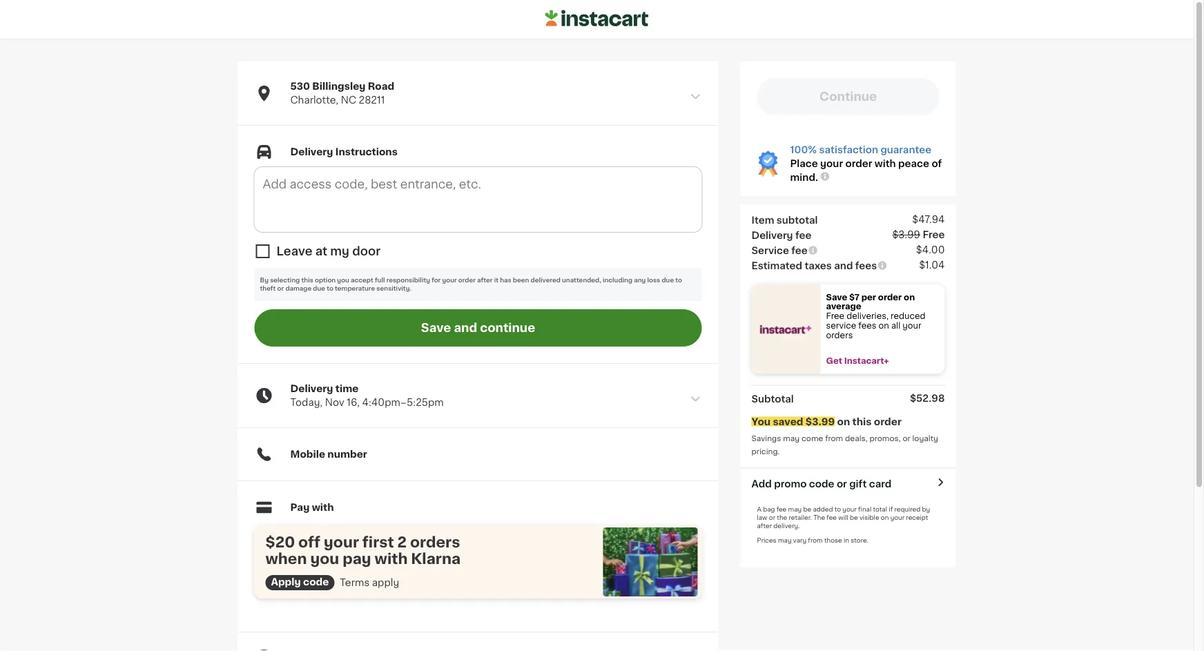 Task type: locate. For each thing, give the bounding box(es) containing it.
place
[[791, 159, 818, 169]]

save inside save $7 per order on average free deliveries, reduced service fees on all your orders
[[827, 293, 848, 301]]

0 vertical spatial with
[[875, 159, 897, 169]]

from right vary at right bottom
[[809, 538, 823, 544]]

save up average
[[827, 293, 848, 301]]

order inside place your order with peace of mind.
[[846, 159, 873, 169]]

fees down deliveries,
[[859, 322, 877, 330]]

delivery up service
[[752, 230, 794, 240]]

delivered
[[531, 277, 561, 284]]

save and continue button
[[255, 310, 702, 347]]

to down option
[[327, 286, 334, 292]]

1 horizontal spatial orders
[[827, 331, 854, 339]]

may down saved on the right
[[784, 435, 800, 443]]

2 horizontal spatial with
[[875, 159, 897, 169]]

due
[[662, 277, 674, 284], [313, 286, 325, 292]]

your inside place your order with peace of mind.
[[821, 159, 844, 169]]

add promo code or gift card
[[752, 479, 892, 489]]

or down the selecting
[[277, 286, 284, 292]]

2 vertical spatial to
[[835, 506, 842, 513]]

0 vertical spatial this
[[302, 277, 314, 284]]

the
[[814, 515, 826, 521]]

fees
[[856, 261, 878, 270], [859, 322, 877, 330]]

0 vertical spatial and
[[835, 261, 854, 270]]

delivery for delivery instructions
[[291, 147, 333, 157]]

be
[[804, 506, 812, 513], [850, 515, 859, 521]]

0 horizontal spatial after
[[477, 277, 493, 284]]

per
[[862, 293, 877, 301]]

guarantee
[[881, 145, 932, 155]]

by selecting this option you accept full responsibility for your order after it has been delivered unattended, including any loss due to theft or damage due to temperature sensitivity.
[[260, 277, 683, 292]]

with
[[875, 159, 897, 169], [312, 503, 334, 513], [375, 552, 408, 566]]

this up deals,
[[853, 417, 872, 427]]

1 vertical spatial free
[[827, 312, 845, 320]]

1 horizontal spatial to
[[676, 277, 683, 284]]

this
[[302, 277, 314, 284], [853, 417, 872, 427]]

promos,
[[870, 435, 901, 443]]

add
[[752, 479, 772, 489]]

your inside save $7 per order on average free deliveries, reduced service fees on all your orders
[[903, 322, 922, 330]]

1 vertical spatial orders
[[410, 535, 460, 550]]

1 vertical spatial to
[[327, 286, 334, 292]]

loyalty
[[913, 435, 939, 443]]

your up pay at the left
[[324, 535, 359, 550]]

1 vertical spatial $3.99
[[806, 417, 835, 427]]

may inside a bag fee may be added to your final total if required by law or the retailer. the fee will be visible on your receipt after delivery.
[[789, 506, 802, 513]]

the
[[777, 515, 788, 521]]

save $7 per order on average free deliveries, reduced service fees on all your orders
[[827, 293, 928, 339]]

1 vertical spatial this
[[853, 417, 872, 427]]

delivery.
[[774, 523, 800, 529]]

order down 100% satisfaction guarantee
[[846, 159, 873, 169]]

with down guarantee
[[875, 159, 897, 169]]

0 vertical spatial code
[[810, 479, 835, 489]]

reduced
[[891, 312, 926, 320]]

save down for
[[421, 322, 451, 334]]

$7
[[850, 293, 860, 301]]

may for come
[[784, 435, 800, 443]]

your inside by selecting this option you accept full responsibility for your order after it has been delivered unattended, including any loss due to theft or damage due to temperature sensitivity.
[[442, 277, 457, 284]]

order inside by selecting this option you accept full responsibility for your order after it has been delivered unattended, including any loss due to theft or damage due to temperature sensitivity.
[[459, 277, 476, 284]]

$3.99 up come
[[806, 417, 835, 427]]

1 horizontal spatial code
[[810, 479, 835, 489]]

$3.99
[[893, 230, 921, 239], [806, 417, 835, 427]]

1 vertical spatial you
[[310, 552, 339, 566]]

responsibility
[[387, 277, 430, 284]]

orders down service
[[827, 331, 854, 339]]

deals,
[[846, 435, 868, 443]]

delivery up today,
[[291, 384, 333, 394]]

or inside button
[[837, 479, 848, 489]]

may inside savings may come from deals, promos, or loyalty pricing.
[[784, 435, 800, 443]]

0 horizontal spatial be
[[804, 506, 812, 513]]

1 vertical spatial save
[[421, 322, 451, 334]]

temperature
[[335, 286, 375, 292]]

delivery address image
[[690, 91, 702, 103]]

due down option
[[313, 286, 325, 292]]

orders up klarna
[[410, 535, 460, 550]]

code up added
[[810, 479, 835, 489]]

0 vertical spatial you
[[337, 277, 350, 284]]

0 vertical spatial delivery
[[291, 147, 333, 157]]

0 horizontal spatial to
[[327, 286, 334, 292]]

come
[[802, 435, 824, 443]]

1 horizontal spatial with
[[375, 552, 408, 566]]

fees inside save $7 per order on average free deliveries, reduced service fees on all your orders
[[859, 322, 877, 330]]

service
[[827, 322, 857, 330]]

1 vertical spatial from
[[809, 538, 823, 544]]

1 horizontal spatial be
[[850, 515, 859, 521]]

when
[[266, 552, 307, 566]]

1 vertical spatial after
[[758, 523, 772, 529]]

with down 2
[[375, 552, 408, 566]]

order left "it"
[[459, 277, 476, 284]]

item
[[752, 215, 775, 225]]

first
[[363, 535, 394, 550]]

1 horizontal spatial save
[[827, 293, 848, 301]]

damage
[[286, 286, 312, 292]]

will
[[839, 515, 849, 521]]

nov
[[325, 398, 344, 408]]

0 vertical spatial $3.99
[[893, 230, 921, 239]]

0 vertical spatial may
[[784, 435, 800, 443]]

you down off
[[310, 552, 339, 566]]

after left "it"
[[477, 277, 493, 284]]

0 horizontal spatial due
[[313, 286, 325, 292]]

0 horizontal spatial orders
[[410, 535, 460, 550]]

leave at my door
[[277, 245, 381, 257]]

by
[[260, 277, 269, 284]]

free
[[923, 230, 945, 239], [827, 312, 845, 320]]

in
[[844, 538, 850, 544]]

and left continue
[[454, 322, 478, 334]]

get instacart+ button
[[821, 356, 945, 366]]

service
[[752, 246, 790, 255]]

or down bag
[[770, 515, 776, 521]]

door
[[352, 245, 381, 257]]

1 horizontal spatial due
[[662, 277, 674, 284]]

0 vertical spatial from
[[826, 435, 844, 443]]

may
[[784, 435, 800, 443], [789, 506, 802, 513], [779, 538, 792, 544]]

your right for
[[442, 277, 457, 284]]

code right the apply
[[303, 578, 329, 587]]

0 horizontal spatial from
[[809, 538, 823, 544]]

to up "will"
[[835, 506, 842, 513]]

1 vertical spatial may
[[789, 506, 802, 513]]

be up retailer.
[[804, 506, 812, 513]]

may up retailer.
[[789, 506, 802, 513]]

after down law
[[758, 523, 772, 529]]

fee up the
[[777, 506, 787, 513]]

orders inside save $7 per order on average free deliveries, reduced service fees on all your orders
[[827, 331, 854, 339]]

taxes
[[805, 261, 832, 270]]

0 vertical spatial save
[[827, 293, 848, 301]]

0 horizontal spatial free
[[827, 312, 845, 320]]

or left loyalty
[[903, 435, 911, 443]]

order right per on the right
[[879, 293, 902, 301]]

your up the more info about 100% satisfaction guarantee icon
[[821, 159, 844, 169]]

1 horizontal spatial this
[[853, 417, 872, 427]]

with right pay
[[312, 503, 334, 513]]

store.
[[851, 538, 869, 544]]

1 vertical spatial fees
[[859, 322, 877, 330]]

delivery down the charlotte,
[[291, 147, 333, 157]]

0 horizontal spatial code
[[303, 578, 329, 587]]

may for vary
[[779, 538, 792, 544]]

with inside place your order with peace of mind.
[[875, 159, 897, 169]]

due right loss
[[662, 277, 674, 284]]

or left gift
[[837, 479, 848, 489]]

1 vertical spatial code
[[303, 578, 329, 587]]

save
[[827, 293, 848, 301], [421, 322, 451, 334]]

delivery for delivery fee
[[752, 230, 794, 240]]

satisfaction
[[820, 145, 879, 155]]

and right taxes
[[835, 261, 854, 270]]

0 vertical spatial after
[[477, 277, 493, 284]]

receipt
[[907, 515, 929, 521]]

after inside a bag fee may be added to your final total if required by law or the retailer. the fee will be visible on your receipt after delivery.
[[758, 523, 772, 529]]

road
[[368, 82, 395, 91]]

apply
[[372, 578, 399, 588]]

1 vertical spatial and
[[454, 322, 478, 334]]

from
[[826, 435, 844, 443], [809, 538, 823, 544]]

it
[[494, 277, 499, 284]]

530
[[291, 82, 310, 91]]

add promo code or gift card button
[[752, 477, 892, 491]]

save inside button
[[421, 322, 451, 334]]

0 horizontal spatial $3.99
[[806, 417, 835, 427]]

$4.00
[[917, 245, 945, 255]]

1 horizontal spatial after
[[758, 523, 772, 529]]

to right loss
[[676, 277, 683, 284]]

subtotal
[[777, 215, 818, 225]]

you inside by selecting this option you accept full responsibility for your order after it has been delivered unattended, including any loss due to theft or damage due to temperature sensitivity.
[[337, 277, 350, 284]]

order
[[846, 159, 873, 169], [459, 277, 476, 284], [879, 293, 902, 301], [874, 417, 902, 427]]

1 horizontal spatial free
[[923, 230, 945, 239]]

fee left "will"
[[827, 515, 837, 521]]

orders inside '$20 off your first 2 orders when you pay with klarna'
[[410, 535, 460, 550]]

1 vertical spatial delivery
[[752, 230, 794, 240]]

2 vertical spatial may
[[779, 538, 792, 544]]

1 horizontal spatial and
[[835, 261, 854, 270]]

$3.99 free
[[893, 230, 945, 239]]

from down you saved $3.99 on this order
[[826, 435, 844, 443]]

all
[[892, 322, 901, 330]]

visible
[[860, 515, 880, 521]]

1 vertical spatial with
[[312, 503, 334, 513]]

your up "will"
[[843, 506, 857, 513]]

and inside button
[[454, 322, 478, 334]]

mobile
[[291, 450, 325, 459]]

None text field
[[255, 167, 702, 232]]

service fee
[[752, 246, 808, 255]]

after
[[477, 277, 493, 284], [758, 523, 772, 529]]

on up deals,
[[838, 417, 851, 427]]

0 vertical spatial free
[[923, 230, 945, 239]]

530 billingsley road charlotte, nc 28211
[[291, 82, 395, 105]]

delivery inside delivery time today, nov 16, 4:40pm–5:25pm
[[291, 384, 333, 394]]

your down reduced
[[903, 322, 922, 330]]

1 horizontal spatial from
[[826, 435, 844, 443]]

0 vertical spatial orders
[[827, 331, 854, 339]]

free up service
[[827, 312, 845, 320]]

0 horizontal spatial this
[[302, 277, 314, 284]]

vary
[[794, 538, 807, 544]]

2 horizontal spatial to
[[835, 506, 842, 513]]

this inside by selecting this option you accept full responsibility for your order after it has been delivered unattended, including any loss due to theft or damage due to temperature sensitivity.
[[302, 277, 314, 284]]

this up damage
[[302, 277, 314, 284]]

retailer.
[[789, 515, 812, 521]]

0 horizontal spatial save
[[421, 322, 451, 334]]

fees up per on the right
[[856, 261, 878, 270]]

2 vertical spatial with
[[375, 552, 408, 566]]

2 vertical spatial delivery
[[291, 384, 333, 394]]

free up $4.00
[[923, 230, 945, 239]]

or inside a bag fee may be added to your final total if required by law or the retailer. the fee will be visible on your receipt after delivery.
[[770, 515, 776, 521]]

on down total
[[881, 515, 889, 521]]

0 horizontal spatial and
[[454, 322, 478, 334]]

your inside '$20 off your first 2 orders when you pay with klarna'
[[324, 535, 359, 550]]

$3.99 down $47.94
[[893, 230, 921, 239]]

promo
[[775, 479, 807, 489]]

with inside '$20 off your first 2 orders when you pay with klarna'
[[375, 552, 408, 566]]

from inside savings may come from deals, promos, or loyalty pricing.
[[826, 435, 844, 443]]

selecting
[[270, 277, 300, 284]]

$52.98
[[910, 393, 945, 403]]

be right "will"
[[850, 515, 859, 521]]

0 vertical spatial due
[[662, 277, 674, 284]]

from for those
[[809, 538, 823, 544]]

you up temperature
[[337, 277, 350, 284]]

may down "delivery."
[[779, 538, 792, 544]]

on up reduced
[[904, 293, 915, 301]]

full
[[375, 277, 385, 284]]



Task type: vqa. For each thing, say whether or not it's contained in the screenshot.
LEAVE on the left top
yes



Task type: describe. For each thing, give the bounding box(es) containing it.
pricing.
[[752, 448, 780, 455]]

delivery time today, nov 16, 4:40pm–5:25pm
[[291, 384, 444, 408]]

pay
[[343, 552, 371, 566]]

item subtotal
[[752, 215, 818, 225]]

28211
[[359, 95, 385, 105]]

2
[[398, 535, 407, 550]]

theft
[[260, 286, 276, 292]]

loss
[[648, 277, 661, 284]]

my
[[330, 245, 350, 257]]

from for deals,
[[826, 435, 844, 443]]

at
[[316, 245, 328, 257]]

continue
[[480, 322, 536, 334]]

mobile number
[[291, 450, 367, 459]]

card
[[870, 479, 892, 489]]

1 vertical spatial be
[[850, 515, 859, 521]]

terms
[[340, 578, 370, 588]]

instacart+
[[845, 357, 890, 365]]

instructions
[[336, 147, 398, 157]]

a bag fee may be added to your final total if required by law or the retailer. the fee will be visible on your receipt after delivery.
[[758, 506, 931, 529]]

has
[[500, 277, 512, 284]]

more info about 100% satisfaction guarantee image
[[820, 171, 831, 182]]

place your order with peace of mind.
[[791, 159, 943, 182]]

to inside a bag fee may be added to your final total if required by law or the retailer. the fee will be visible on your receipt after delivery.
[[835, 506, 842, 513]]

on left all
[[879, 322, 890, 330]]

klarna
[[411, 552, 461, 566]]

those
[[825, 538, 843, 544]]

pay
[[291, 503, 310, 513]]

100%
[[791, 145, 817, 155]]

leave
[[277, 245, 313, 257]]

home image
[[545, 8, 649, 29]]

or inside by selecting this option you accept full responsibility for your order after it has been delivered unattended, including any loss due to theft or damage due to temperature sensitivity.
[[277, 286, 284, 292]]

0 vertical spatial to
[[676, 277, 683, 284]]

saved
[[773, 417, 804, 427]]

today,
[[291, 398, 323, 408]]

order inside save $7 per order on average free deliveries, reduced service fees on all your orders
[[879, 293, 902, 301]]

billingsley
[[312, 82, 366, 91]]

save for save $7 per order on average free deliveries, reduced service fees on all your orders
[[827, 293, 848, 301]]

been
[[513, 277, 529, 284]]

time
[[336, 384, 359, 394]]

bag
[[764, 506, 775, 513]]

free inside save $7 per order on average free deliveries, reduced service fees on all your orders
[[827, 312, 845, 320]]

you saved $3.99 on this order
[[752, 417, 902, 427]]

gift
[[850, 479, 867, 489]]

including
[[603, 277, 633, 284]]

option
[[315, 277, 336, 284]]

added
[[813, 506, 833, 513]]

apply code
[[271, 578, 329, 587]]

16,
[[347, 398, 360, 408]]

prices may vary from those in store.
[[758, 538, 869, 544]]

you inside '$20 off your first 2 orders when you pay with klarna'
[[310, 552, 339, 566]]

estimated taxes and fees
[[752, 261, 878, 270]]

1 horizontal spatial $3.99
[[893, 230, 921, 239]]

peace
[[899, 159, 930, 169]]

total
[[874, 506, 888, 513]]

law
[[758, 515, 768, 521]]

your down if
[[891, 515, 905, 521]]

terms apply
[[340, 578, 399, 588]]

save and continue
[[421, 322, 536, 334]]

number
[[328, 450, 367, 459]]

code inside button
[[810, 479, 835, 489]]

order up promos, at the bottom of page
[[874, 417, 902, 427]]

get
[[827, 357, 843, 365]]

on inside a bag fee may be added to your final total if required by law or the retailer. the fee will be visible on your receipt after delivery.
[[881, 515, 889, 521]]

delivery instructions
[[291, 147, 398, 157]]

savings may come from deals, promos, or loyalty pricing.
[[752, 435, 941, 455]]

mind.
[[791, 173, 819, 182]]

0 vertical spatial fees
[[856, 261, 878, 270]]

savings
[[752, 435, 782, 443]]

sensitivity.
[[377, 286, 412, 292]]

fee up estimated taxes and fees
[[792, 246, 808, 255]]

or inside savings may come from deals, promos, or loyalty pricing.
[[903, 435, 911, 443]]

delivery time image
[[690, 393, 702, 406]]

accept
[[351, 277, 374, 284]]

by
[[923, 506, 931, 513]]

4:40pm–5:25pm
[[362, 398, 444, 408]]

100% satisfaction guarantee
[[791, 145, 932, 155]]

charlotte,
[[291, 95, 339, 105]]

off
[[299, 535, 321, 550]]

fee down subtotal
[[796, 230, 812, 240]]

save for save and continue
[[421, 322, 451, 334]]

delivery fee
[[752, 230, 812, 240]]

required
[[895, 506, 921, 513]]

unattended,
[[562, 277, 602, 284]]

0 horizontal spatial with
[[312, 503, 334, 513]]

a
[[758, 506, 762, 513]]

pay with
[[291, 503, 334, 513]]

deliveries,
[[847, 312, 889, 320]]

after inside by selecting this option you accept full responsibility for your order after it has been delivered unattended, including any loss due to theft or damage due to temperature sensitivity.
[[477, 277, 493, 284]]

if
[[889, 506, 893, 513]]

0 vertical spatial be
[[804, 506, 812, 513]]

$47.94
[[913, 215, 945, 224]]

you
[[752, 417, 771, 427]]

$20 off your first 2 orders when you pay with klarna
[[266, 535, 461, 566]]

1 vertical spatial due
[[313, 286, 325, 292]]

prices
[[758, 538, 777, 544]]

final
[[859, 506, 872, 513]]

estimated
[[752, 261, 803, 270]]



